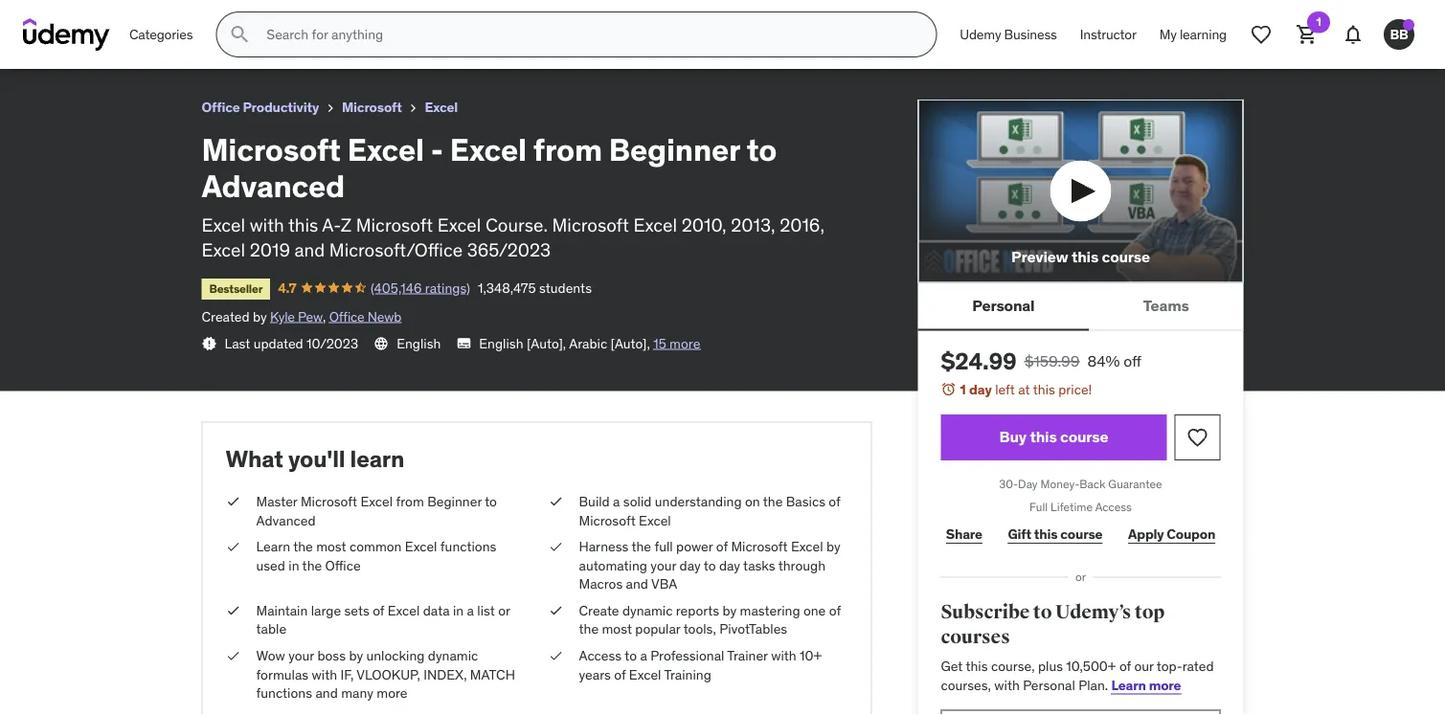 Task type: vqa. For each thing, say whether or not it's contained in the screenshot.
right Bestseller
yes



Task type: locate. For each thing, give the bounding box(es) containing it.
- right udemy image
[[132, 8, 138, 28]]

excel inside learn the most common excel functions used in the office
[[405, 538, 437, 556]]

1 vertical spatial your
[[289, 648, 314, 665]]

from for microsoft excel - excel from beginner to advanced
[[184, 8, 218, 28]]

, left 15
[[647, 335, 650, 352]]

0 vertical spatial a
[[613, 493, 620, 510]]

a inside "maintain large sets of excel data in a list or table"
[[467, 602, 474, 620]]

0 vertical spatial (405,146 ratings)
[[133, 33, 232, 51]]

closed captions image
[[456, 336, 472, 351]]

advanced inside 'microsoft excel - excel from beginner to advanced excel with this a-z microsoft excel course. microsoft excel 2010, 2013, 2016, excel 2019 and microsoft/office 365/2023'
[[202, 167, 345, 205]]

excel inside the access to a professional trainer with 10+ years of excel training
[[629, 666, 662, 684]]

1 horizontal spatial a
[[613, 493, 620, 510]]

updated
[[254, 335, 304, 352]]

0 vertical spatial and
[[295, 239, 325, 262]]

students up [auto], arabic
[[540, 279, 592, 296]]

udemy business
[[960, 26, 1058, 43]]

dynamic up index,
[[428, 648, 478, 665]]

with down 'course,'
[[995, 677, 1020, 694]]

1 horizontal spatial your
[[651, 557, 677, 574]]

the down master at the left bottom
[[293, 538, 313, 556]]

0 vertical spatial learn
[[256, 538, 290, 556]]

0 horizontal spatial students
[[301, 33, 354, 51]]

my learning
[[1160, 26, 1228, 43]]

15 more button
[[654, 334, 701, 353]]

your
[[651, 557, 677, 574], [289, 648, 314, 665]]

0 vertical spatial students
[[301, 33, 354, 51]]

advanced for microsoft excel - excel from beginner to advanced excel with this a-z microsoft excel course. microsoft excel 2010, 2013, 2016, excel 2019 and microsoft/office 365/2023
[[202, 167, 345, 205]]

gift this course link
[[1003, 516, 1108, 554]]

$24.99 $159.99 84% off
[[941, 347, 1142, 376]]

0 horizontal spatial in
[[289, 557, 299, 574]]

1 vertical spatial ratings)
[[425, 279, 470, 296]]

this for buy
[[1030, 428, 1058, 447]]

more inside wow your boss by unlocking dynamic formulas with if, vlookup, index, match functions and many more
[[377, 685, 408, 702]]

0 horizontal spatial learn
[[256, 538, 290, 556]]

(405,146 ratings) down microsoft excel - excel from beginner to advanced
[[133, 33, 232, 51]]

- inside 'microsoft excel - excel from beginner to advanced excel with this a-z microsoft excel course. microsoft excel 2010, 2013, 2016, excel 2019 and microsoft/office 365/2023'
[[431, 130, 444, 168]]

course.
[[486, 213, 548, 236]]

teams button
[[1090, 283, 1244, 329]]

of right power
[[717, 538, 728, 556]]

shopping cart with 1 item image
[[1297, 23, 1320, 46]]

with left 10+
[[772, 648, 797, 665]]

1 horizontal spatial access
[[1096, 500, 1133, 515]]

share button
[[941, 516, 988, 554]]

apply coupon button
[[1124, 516, 1221, 554]]

coupon
[[1167, 526, 1216, 543]]

10+
[[800, 648, 822, 665]]

this for gift
[[1035, 526, 1058, 543]]

$159.99
[[1025, 351, 1080, 371]]

english right closed captions image
[[479, 335, 524, 352]]

office down common
[[325, 557, 361, 574]]

beginner up 2010,
[[609, 130, 740, 168]]

2 xsmall image from the left
[[549, 602, 564, 621]]

1 horizontal spatial (405,146
[[371, 279, 422, 296]]

, up '10/2023'
[[323, 308, 326, 325]]

- for microsoft excel - excel from beginner to advanced excel with this a-z microsoft excel course. microsoft excel 2010, 2013, 2016, excel 2019 and microsoft/office 365/2023
[[431, 130, 444, 168]]

1 horizontal spatial functions
[[441, 538, 497, 556]]

from down learn
[[396, 493, 424, 510]]

(405,146 down microsoft excel - excel from beginner to advanced
[[133, 33, 184, 51]]

excel down the microsoft "link"
[[348, 130, 424, 168]]

of right "sets"
[[373, 602, 385, 620]]

1 inside 1 link
[[1317, 14, 1322, 29]]

submit search image
[[228, 23, 251, 46]]

the
[[764, 493, 783, 510], [293, 538, 313, 556], [632, 538, 652, 556], [302, 557, 322, 574], [579, 621, 599, 638]]

through
[[779, 557, 826, 574]]

beginner inside 'microsoft excel - excel from beginner to advanced excel with this a-z microsoft excel course. microsoft excel 2010, 2013, 2016, excel 2019 and microsoft/office 365/2023'
[[609, 130, 740, 168]]

your down full
[[651, 557, 677, 574]]

personal
[[973, 296, 1035, 315], [1024, 677, 1076, 694]]

xsmall image for access to a professional trainer with 10+ years of excel training
[[549, 647, 564, 666]]

of right the years
[[615, 666, 626, 684]]

your inside wow your boss by unlocking dynamic formulas with if, vlookup, index, match functions and many more
[[289, 648, 314, 665]]

xsmall image for create
[[549, 602, 564, 621]]

from up the course.
[[534, 130, 603, 168]]

most inside learn the most common excel functions used in the office
[[316, 538, 346, 556]]

functions down formulas
[[256, 685, 312, 702]]

from left the submit search image
[[184, 8, 218, 28]]

this up courses,
[[966, 658, 988, 676]]

1
[[1317, 14, 1322, 29], [961, 381, 967, 398]]

xsmall image for maintain
[[226, 602, 241, 621]]

and
[[295, 239, 325, 262], [626, 576, 649, 593], [316, 685, 338, 702]]

your up formulas
[[289, 648, 314, 665]]

1 horizontal spatial dynamic
[[623, 602, 673, 620]]

0 vertical spatial your
[[651, 557, 677, 574]]

more
[[670, 335, 701, 352], [1150, 677, 1182, 694], [377, 685, 408, 702]]

0 horizontal spatial 1,348,475 students
[[240, 33, 354, 51]]

more right 15
[[670, 335, 701, 352]]

2 vertical spatial a
[[640, 648, 648, 665]]

1 vertical spatial or
[[498, 602, 510, 620]]

1 vertical spatial 1
[[961, 381, 967, 398]]

this for get
[[966, 658, 988, 676]]

0 vertical spatial course
[[1102, 247, 1151, 267]]

1 horizontal spatial more
[[670, 335, 701, 352]]

this left a-
[[288, 213, 318, 236]]

the down the create
[[579, 621, 599, 638]]

beginner inside master microsoft excel from beginner to advanced
[[428, 493, 482, 510]]

2 vertical spatial office
[[325, 557, 361, 574]]

learn down our
[[1112, 677, 1147, 694]]

1 vertical spatial access
[[579, 648, 622, 665]]

day
[[1019, 477, 1038, 491]]

excel down excel link
[[450, 130, 527, 168]]

this right the preview
[[1072, 247, 1099, 267]]

most down the create
[[602, 621, 632, 638]]

add to wishlist image
[[1187, 426, 1210, 449]]

with inside get this course, plus 10,500+ of our top-rated courses, with personal plan.
[[995, 677, 1020, 694]]

1 vertical spatial and
[[626, 576, 649, 593]]

ratings) up closed captions image
[[425, 279, 470, 296]]

of inside "harness the full power of microsoft excel by automating your day to day tasks through macros and vba"
[[717, 538, 728, 556]]

from inside master microsoft excel from beginner to advanced
[[396, 493, 424, 510]]

one
[[804, 602, 826, 620]]

day
[[970, 381, 993, 398], [680, 557, 701, 574], [720, 557, 741, 574]]

english for english [auto], arabic [auto] , 15 more
[[479, 335, 524, 352]]

0 horizontal spatial 4.7
[[92, 33, 110, 51]]

subscribe to udemy's top courses
[[941, 602, 1165, 650]]

2 horizontal spatial from
[[534, 130, 603, 168]]

the inside "harness the full power of microsoft excel by automating your day to day tasks through macros and vba"
[[632, 538, 652, 556]]

from for microsoft excel - excel from beginner to advanced excel with this a-z microsoft excel course. microsoft excel 2010, 2013, 2016, excel 2019 and microsoft/office 365/2023
[[534, 130, 603, 168]]

2 horizontal spatial a
[[640, 648, 648, 665]]

bb link
[[1377, 11, 1423, 57]]

list
[[477, 602, 495, 620]]

to inside the access to a professional trainer with 10+ years of excel training
[[625, 648, 637, 665]]

1 vertical spatial -
[[431, 130, 444, 168]]

in inside learn the most common excel functions used in the office
[[289, 557, 299, 574]]

with inside the access to a professional trainer with 10+ years of excel training
[[772, 648, 797, 665]]

1 horizontal spatial (405,146 ratings)
[[371, 279, 470, 296]]

price!
[[1059, 381, 1093, 398]]

0 horizontal spatial english
[[397, 335, 441, 352]]

boss
[[318, 648, 346, 665]]

1 vertical spatial 1,348,475
[[478, 279, 536, 296]]

1 horizontal spatial bestseller
[[209, 282, 263, 296]]

microsoft link
[[342, 96, 402, 120]]

0 horizontal spatial 1,348,475
[[240, 33, 298, 51]]

0 horizontal spatial beginner
[[222, 8, 288, 28]]

xsmall image left maintain
[[226, 602, 241, 621]]

notifications image
[[1342, 23, 1365, 46]]

0 horizontal spatial dynamic
[[428, 648, 478, 665]]

ratings) down microsoft excel - excel from beginner to advanced
[[187, 33, 232, 51]]

of right the basics
[[829, 493, 841, 510]]

to inside master microsoft excel from beginner to advanced
[[485, 493, 497, 510]]

harness
[[579, 538, 629, 556]]

a left "solid"
[[613, 493, 620, 510]]

1 horizontal spatial 1,348,475
[[478, 279, 536, 296]]

my learning link
[[1149, 11, 1239, 57]]

0 vertical spatial 1
[[1317, 14, 1322, 29]]

2 horizontal spatial day
[[970, 381, 993, 398]]

0 vertical spatial dynamic
[[623, 602, 673, 620]]

last updated 10/2023
[[225, 335, 359, 352]]

0 vertical spatial -
[[132, 8, 138, 28]]

0 vertical spatial advanced
[[310, 8, 382, 28]]

vlookup,
[[357, 666, 421, 684]]

ratings)
[[187, 33, 232, 51], [425, 279, 470, 296]]

excel left training
[[629, 666, 662, 684]]

students
[[301, 33, 354, 51], [540, 279, 592, 296]]

excel down learn
[[361, 493, 393, 510]]

the right on at the right bottom of page
[[764, 493, 783, 510]]

1 vertical spatial bestseller
[[209, 282, 263, 296]]

tab list
[[918, 283, 1244, 331]]

office
[[202, 99, 240, 116], [329, 308, 365, 325], [325, 557, 361, 574]]

1 vertical spatial learn
[[1112, 677, 1147, 694]]

1 horizontal spatial xsmall image
[[549, 602, 564, 621]]

a inside the access to a professional trainer with 10+ years of excel training
[[640, 648, 648, 665]]

bestseller
[[23, 36, 76, 51], [209, 282, 263, 296]]

and left many
[[316, 685, 338, 702]]

learn for learn more
[[1112, 677, 1147, 694]]

0 vertical spatial in
[[289, 557, 299, 574]]

1 vertical spatial course
[[1061, 428, 1109, 447]]

xsmall image for learn the most common excel functions used in the office
[[226, 538, 241, 557]]

courses
[[941, 626, 1011, 650]]

0 vertical spatial 4.7
[[92, 33, 110, 51]]

or right the list
[[498, 602, 510, 620]]

beginner up learn the most common excel functions used in the office
[[428, 493, 482, 510]]

- for microsoft excel - excel from beginner to advanced
[[132, 8, 138, 28]]

1 vertical spatial advanced
[[202, 167, 345, 205]]

xsmall image
[[323, 101, 338, 116], [406, 101, 421, 116], [202, 336, 217, 351], [226, 493, 241, 511], [549, 493, 564, 511], [226, 538, 241, 557], [549, 538, 564, 557], [226, 647, 241, 666], [549, 647, 564, 666]]

[auto]
[[611, 335, 647, 352]]

in right data
[[453, 602, 464, 620]]

and down a-
[[295, 239, 325, 262]]

0 horizontal spatial or
[[498, 602, 510, 620]]

4.7 left categories dropdown button
[[92, 33, 110, 51]]

1,348,475 down 365/2023
[[478, 279, 536, 296]]

course language image
[[374, 336, 389, 351]]

0 horizontal spatial more
[[377, 685, 408, 702]]

2 vertical spatial and
[[316, 685, 338, 702]]

this right "at"
[[1034, 381, 1056, 398]]

1,348,475 students
[[240, 33, 354, 51], [478, 279, 592, 296]]

personal down plus
[[1024, 677, 1076, 694]]

2 vertical spatial from
[[396, 493, 424, 510]]

365/2023
[[467, 239, 551, 262]]

office up '10/2023'
[[329, 308, 365, 325]]

day left left
[[970, 381, 993, 398]]

1,348,475 up office productivity
[[240, 33, 298, 51]]

with down boss
[[312, 666, 337, 684]]

2 horizontal spatial more
[[1150, 677, 1182, 694]]

a
[[613, 493, 620, 510], [467, 602, 474, 620], [640, 648, 648, 665]]

1 vertical spatial functions
[[256, 685, 312, 702]]

tools,
[[684, 621, 717, 638]]

1 vertical spatial 1,348,475 students
[[478, 279, 592, 296]]

2 vertical spatial advanced
[[256, 512, 316, 529]]

create
[[579, 602, 620, 620]]

1 vertical spatial from
[[534, 130, 603, 168]]

excel left 2010,
[[634, 213, 678, 236]]

dynamic up popular
[[623, 602, 673, 620]]

excel left data
[[388, 602, 420, 620]]

0 vertical spatial from
[[184, 8, 218, 28]]

a down popular
[[640, 648, 648, 665]]

personal button
[[918, 283, 1090, 329]]

0 vertical spatial bestseller
[[23, 36, 76, 51]]

2 english from the left
[[479, 335, 524, 352]]

english right course language 'image'
[[397, 335, 441, 352]]

access to a professional trainer with 10+ years of excel training
[[579, 648, 822, 684]]

many
[[341, 685, 374, 702]]

wow your boss by unlocking dynamic formulas with if, vlookup, index, match functions and many more
[[256, 648, 515, 702]]

1,348,475 students up productivity in the left of the page
[[240, 33, 354, 51]]

0 horizontal spatial from
[[184, 8, 218, 28]]

0 vertical spatial beginner
[[222, 8, 288, 28]]

1 vertical spatial ,
[[647, 335, 650, 352]]

formulas
[[256, 666, 309, 684]]

0 horizontal spatial functions
[[256, 685, 312, 702]]

apply coupon
[[1129, 526, 1216, 543]]

beginner
[[222, 8, 288, 28], [609, 130, 740, 168], [428, 493, 482, 510]]

1 horizontal spatial english
[[479, 335, 524, 352]]

to inside "harness the full power of microsoft excel by automating your day to day tasks through macros and vba"
[[704, 557, 716, 574]]

most inside create dynamic reports by mastering one of the most popular tools, pivottables
[[602, 621, 632, 638]]

match
[[470, 666, 515, 684]]

of right one
[[830, 602, 841, 620]]

0 vertical spatial most
[[316, 538, 346, 556]]

from
[[184, 8, 218, 28], [534, 130, 603, 168], [396, 493, 424, 510]]

the left full
[[632, 538, 652, 556]]

this inside get this course, plus 10,500+ of our top-rated courses, with personal plan.
[[966, 658, 988, 676]]

learn up the 'used'
[[256, 538, 290, 556]]

1 horizontal spatial in
[[453, 602, 464, 620]]

english
[[397, 335, 441, 352], [479, 335, 524, 352]]

this
[[288, 213, 318, 236], [1072, 247, 1099, 267], [1034, 381, 1056, 398], [1030, 428, 1058, 447], [1035, 526, 1058, 543], [966, 658, 988, 676]]

back
[[1080, 477, 1106, 491]]

1 vertical spatial in
[[453, 602, 464, 620]]

0 vertical spatial 1,348,475 students
[[240, 33, 354, 51]]

beginner up office productivity
[[222, 8, 288, 28]]

1 english from the left
[[397, 335, 441, 352]]

course down the lifetime
[[1061, 526, 1103, 543]]

microsoft inside "harness the full power of microsoft excel by automating your day to day tasks through macros and vba"
[[732, 538, 788, 556]]

data
[[423, 602, 450, 620]]

or inside "maintain large sets of excel data in a list or table"
[[498, 602, 510, 620]]

(405,146 up the newb on the left top of the page
[[371, 279, 422, 296]]

used
[[256, 557, 285, 574]]

learn inside learn the most common excel functions used in the office
[[256, 538, 290, 556]]

- down excel link
[[431, 130, 444, 168]]

0 horizontal spatial most
[[316, 538, 346, 556]]

students up the microsoft "link"
[[301, 33, 354, 51]]

advanced up the microsoft "link"
[[310, 8, 382, 28]]

1 xsmall image from the left
[[226, 602, 241, 621]]

on
[[745, 493, 761, 510]]

of left our
[[1120, 658, 1132, 676]]

microsoft inside build a solid understanding on the basics of microsoft excel
[[579, 512, 636, 529]]

excel down "solid"
[[639, 512, 671, 529]]

advanced down master at the left bottom
[[256, 512, 316, 529]]

0 horizontal spatial your
[[289, 648, 314, 665]]

0 horizontal spatial day
[[680, 557, 701, 574]]

xsmall image for build a solid understanding on the basics of microsoft excel
[[549, 493, 564, 511]]

at
[[1019, 381, 1031, 398]]

more down vlookup,
[[377, 685, 408, 702]]

xsmall image
[[226, 602, 241, 621], [549, 602, 564, 621]]

1 horizontal spatial from
[[396, 493, 424, 510]]

in right the 'used'
[[289, 557, 299, 574]]

with up the 2019
[[250, 213, 284, 236]]

udemy business link
[[949, 11, 1069, 57]]

and inside 'microsoft excel - excel from beginner to advanced excel with this a-z microsoft excel course. microsoft excel 2010, 2013, 2016, excel 2019 and microsoft/office 365/2023'
[[295, 239, 325, 262]]

share
[[947, 526, 983, 543]]

and left vba
[[626, 576, 649, 593]]

trainer
[[728, 648, 768, 665]]

functions
[[441, 538, 497, 556], [256, 685, 312, 702]]

of inside create dynamic reports by mastering one of the most popular tools, pivottables
[[830, 602, 841, 620]]

advanced up the 2019
[[202, 167, 345, 205]]

0 vertical spatial office
[[202, 99, 240, 116]]

dynamic inside create dynamic reports by mastering one of the most popular tools, pivottables
[[623, 602, 673, 620]]

office left productivity in the left of the page
[[202, 99, 240, 116]]

1 left notifications image
[[1317, 14, 1322, 29]]

(405,146 ratings) down microsoft/office
[[371, 279, 470, 296]]

1 horizontal spatial ratings)
[[425, 279, 470, 296]]

table
[[256, 621, 287, 638]]

,
[[323, 308, 326, 325], [647, 335, 650, 352]]

by inside wow your boss by unlocking dynamic formulas with if, vlookup, index, match functions and many more
[[349, 648, 363, 665]]

2013,
[[731, 213, 776, 236]]

0 horizontal spatial 1
[[961, 381, 967, 398]]

1 vertical spatial beginner
[[609, 130, 740, 168]]

0 vertical spatial or
[[1076, 570, 1087, 585]]

0 vertical spatial functions
[[441, 538, 497, 556]]

more down the top-
[[1150, 677, 1182, 694]]

excel up the through
[[791, 538, 824, 556]]

1 vertical spatial students
[[540, 279, 592, 296]]

1 horizontal spatial 4.7
[[278, 279, 297, 296]]

index,
[[424, 666, 467, 684]]

0 horizontal spatial bestseller
[[23, 36, 76, 51]]

0 horizontal spatial a
[[467, 602, 474, 620]]

functions inside wow your boss by unlocking dynamic formulas with if, vlookup, index, match functions and many more
[[256, 685, 312, 702]]

or up udemy's
[[1076, 570, 1087, 585]]

preview
[[1012, 247, 1069, 267]]

0 horizontal spatial xsmall image
[[226, 602, 241, 621]]

functions up the list
[[441, 538, 497, 556]]

this inside 'microsoft excel - excel from beginner to advanced excel with this a-z microsoft excel course. microsoft excel 2010, 2013, 2016, excel 2019 and microsoft/office 365/2023'
[[288, 213, 318, 236]]

0 vertical spatial personal
[[973, 296, 1035, 315]]

2019
[[250, 239, 290, 262]]

this right buy
[[1030, 428, 1058, 447]]

1 horizontal spatial 1
[[1317, 14, 1322, 29]]

access up the years
[[579, 648, 622, 665]]

a left the list
[[467, 602, 474, 620]]

1 horizontal spatial most
[[602, 621, 632, 638]]

you'll
[[288, 445, 345, 474]]

this right gift
[[1035, 526, 1058, 543]]

personal down the preview
[[973, 296, 1035, 315]]

from inside 'microsoft excel - excel from beginner to advanced excel with this a-z microsoft excel course. microsoft excel 2010, 2013, 2016, excel 2019 and microsoft/office 365/2023'
[[534, 130, 603, 168]]

1,348,475 students down 365/2023
[[478, 279, 592, 296]]

of inside "maintain large sets of excel data in a list or table"
[[373, 602, 385, 620]]

course up teams
[[1102, 247, 1151, 267]]

0 horizontal spatial ratings)
[[187, 33, 232, 51]]

course up back
[[1061, 428, 1109, 447]]

personal inside button
[[973, 296, 1035, 315]]

4.7 up the kyle
[[278, 279, 297, 296]]

day left tasks
[[720, 557, 741, 574]]

to inside "subscribe to udemy's top courses"
[[1034, 602, 1053, 625]]

harness the full power of microsoft excel by automating your day to day tasks through macros and vba
[[579, 538, 841, 593]]

1 horizontal spatial learn
[[1112, 677, 1147, 694]]

1 vertical spatial 4.7
[[278, 279, 297, 296]]

0 vertical spatial access
[[1096, 500, 1133, 515]]

day down power
[[680, 557, 701, 574]]



Task type: describe. For each thing, give the bounding box(es) containing it.
advanced inside master microsoft excel from beginner to advanced
[[256, 512, 316, 529]]

tab list containing personal
[[918, 283, 1244, 331]]

buy
[[1000, 428, 1027, 447]]

10,500+
[[1067, 658, 1117, 676]]

master microsoft excel from beginner to advanced
[[256, 493, 497, 529]]

preview this course button
[[918, 100, 1244, 283]]

get this course, plus 10,500+ of our top-rated courses, with personal plan.
[[941, 658, 1215, 694]]

by inside create dynamic reports by mastering one of the most popular tools, pivottables
[[723, 602, 737, 620]]

with inside 'microsoft excel - excel from beginner to advanced excel with this a-z microsoft excel course. microsoft excel 2010, 2013, 2016, excel 2019 and microsoft/office 365/2023'
[[250, 213, 284, 236]]

get
[[941, 658, 963, 676]]

a inside build a solid understanding on the basics of microsoft excel
[[613, 493, 620, 510]]

course for preview this course
[[1102, 247, 1151, 267]]

created
[[202, 308, 250, 325]]

beginner for microsoft excel - excel from beginner to advanced
[[222, 8, 288, 28]]

gift
[[1009, 526, 1032, 543]]

top
[[1135, 602, 1165, 625]]

what
[[226, 445, 283, 474]]

the right the 'used'
[[302, 557, 322, 574]]

instructor
[[1081, 26, 1137, 43]]

1 vertical spatial (405,146
[[371, 279, 422, 296]]

office productivity link
[[202, 96, 319, 120]]

build
[[579, 493, 610, 510]]

guarantee
[[1109, 477, 1163, 491]]

created by kyle pew , office newb
[[202, 308, 402, 325]]

popular
[[636, 621, 681, 638]]

what you'll learn
[[226, 445, 405, 474]]

in inside "maintain large sets of excel data in a list or table"
[[453, 602, 464, 620]]

productivity
[[243, 99, 319, 116]]

years
[[579, 666, 611, 684]]

microsoft/office
[[329, 239, 463, 262]]

wishlist image
[[1251, 23, 1274, 46]]

10/2023
[[307, 335, 359, 352]]

the inside build a solid understanding on the basics of microsoft excel
[[764, 493, 783, 510]]

by inside "harness the full power of microsoft excel by automating your day to day tasks through macros and vba"
[[827, 538, 841, 556]]

top-
[[1157, 658, 1183, 676]]

excel inside "harness the full power of microsoft excel by automating your day to day tasks through macros and vba"
[[791, 538, 824, 556]]

and inside wow your boss by unlocking dynamic formulas with if, vlookup, index, match functions and many more
[[316, 685, 338, 702]]

mastering
[[740, 602, 801, 620]]

dynamic inside wow your boss by unlocking dynamic formulas with if, vlookup, index, match functions and many more
[[428, 648, 478, 665]]

course for gift this course
[[1061, 526, 1103, 543]]

teams
[[1144, 296, 1190, 315]]

money-
[[1041, 477, 1080, 491]]

of inside get this course, plus 10,500+ of our top-rated courses, with personal plan.
[[1120, 658, 1132, 676]]

excel left the submit search image
[[141, 8, 180, 28]]

0 vertical spatial ,
[[323, 308, 326, 325]]

30-
[[1000, 477, 1019, 491]]

xsmall image for wow your boss by unlocking dynamic formulas with if, vlookup, index, match functions and many more
[[226, 647, 241, 666]]

0 vertical spatial (405,146
[[133, 33, 184, 51]]

apply
[[1129, 526, 1165, 543]]

of inside the access to a professional trainer with 10+ years of excel training
[[615, 666, 626, 684]]

excel right the microsoft "link"
[[425, 99, 458, 116]]

last
[[225, 335, 250, 352]]

2016,
[[780, 213, 825, 236]]

0 horizontal spatial (405,146 ratings)
[[133, 33, 232, 51]]

you have alerts image
[[1404, 19, 1415, 31]]

to inside 'microsoft excel - excel from beginner to advanced excel with this a-z microsoft excel course. microsoft excel 2010, 2013, 2016, excel 2019 and microsoft/office 365/2023'
[[747, 130, 777, 168]]

z
[[341, 213, 352, 236]]

large
[[311, 602, 341, 620]]

and inside "harness the full power of microsoft excel by automating your day to day tasks through macros and vba"
[[626, 576, 649, 593]]

1 vertical spatial office
[[329, 308, 365, 325]]

office inside learn the most common excel functions used in the office
[[325, 557, 361, 574]]

udemy
[[960, 26, 1002, 43]]

$24.99
[[941, 347, 1017, 376]]

if,
[[341, 666, 354, 684]]

alarm image
[[941, 382, 957, 397]]

access inside the 30-day money-back guarantee full lifetime access
[[1096, 500, 1133, 515]]

kyle
[[270, 308, 295, 325]]

learn for learn the most common excel functions used in the office
[[256, 538, 290, 556]]

Search for anything text field
[[263, 18, 914, 51]]

office newb link
[[329, 308, 402, 325]]

excel left the 2019
[[202, 239, 245, 262]]

excel up the created
[[202, 213, 245, 236]]

create dynamic reports by mastering one of the most popular tools, pivottables
[[579, 602, 841, 638]]

pew
[[298, 308, 323, 325]]

maintain
[[256, 602, 308, 620]]

english for english
[[397, 335, 441, 352]]

learn
[[350, 445, 405, 474]]

microsoft inside master microsoft excel from beginner to advanced
[[301, 493, 357, 510]]

office productivity
[[202, 99, 319, 116]]

common
[[350, 538, 402, 556]]

gift this course
[[1009, 526, 1103, 543]]

business
[[1005, 26, 1058, 43]]

full
[[655, 538, 673, 556]]

30-day money-back guarantee full lifetime access
[[1000, 477, 1163, 515]]

1 for 1 day left at this price!
[[961, 381, 967, 398]]

personal inside get this course, plus 10,500+ of our top-rated courses, with personal plan.
[[1024, 677, 1076, 694]]

english [auto], arabic [auto] , 15 more
[[479, 335, 701, 352]]

full
[[1030, 500, 1049, 515]]

excel left the categories
[[89, 8, 128, 28]]

master
[[256, 493, 298, 510]]

categories
[[129, 26, 193, 43]]

xsmall image for last updated 10/2023
[[202, 336, 217, 351]]

xsmall image for master microsoft excel from beginner to advanced
[[226, 493, 241, 511]]

excel inside "maintain large sets of excel data in a list or table"
[[388, 602, 420, 620]]

the inside create dynamic reports by mastering one of the most popular tools, pivottables
[[579, 621, 599, 638]]

maintain large sets of excel data in a list or table
[[256, 602, 510, 638]]

84%
[[1088, 351, 1121, 371]]

learn more
[[1112, 677, 1182, 694]]

newb
[[368, 308, 402, 325]]

udemy image
[[23, 18, 110, 51]]

solid
[[624, 493, 652, 510]]

left
[[996, 381, 1016, 398]]

xsmall image for harness the full power of microsoft excel by automating your day to day tasks through macros and vba
[[549, 538, 564, 557]]

vba
[[652, 576, 678, 593]]

1 vertical spatial (405,146 ratings)
[[371, 279, 470, 296]]

excel link
[[425, 96, 458, 120]]

power
[[677, 538, 713, 556]]

1 horizontal spatial day
[[720, 557, 741, 574]]

excel up 365/2023
[[438, 213, 481, 236]]

15
[[654, 335, 667, 352]]

your inside "harness the full power of microsoft excel by automating your day to day tasks through macros and vba"
[[651, 557, 677, 574]]

beginner for microsoft excel - excel from beginner to advanced excel with this a-z microsoft excel course. microsoft excel 2010, 2013, 2016, excel 2019 and microsoft/office 365/2023
[[609, 130, 740, 168]]

excel inside build a solid understanding on the basics of microsoft excel
[[639, 512, 671, 529]]

lifetime
[[1051, 500, 1093, 515]]

1 link
[[1285, 11, 1331, 57]]

subscribe
[[941, 602, 1030, 625]]

kyle pew link
[[270, 308, 323, 325]]

excel inside master microsoft excel from beginner to advanced
[[361, 493, 393, 510]]

1 for 1
[[1317, 14, 1322, 29]]

functions inside learn the most common excel functions used in the office
[[441, 538, 497, 556]]

reports
[[676, 602, 720, 620]]

training
[[664, 666, 712, 684]]

advanced for microsoft excel - excel from beginner to advanced
[[310, 8, 382, 28]]

plus
[[1039, 658, 1064, 676]]

with inside wow your boss by unlocking dynamic formulas with if, vlookup, index, match functions and many more
[[312, 666, 337, 684]]

[auto], arabic
[[527, 335, 608, 352]]

course for buy this course
[[1061, 428, 1109, 447]]

sets
[[344, 602, 370, 620]]

learn more link
[[1112, 677, 1182, 694]]

automating
[[579, 557, 648, 574]]

pivottables
[[720, 621, 788, 638]]

buy this course button
[[941, 415, 1168, 461]]

build a solid understanding on the basics of microsoft excel
[[579, 493, 841, 529]]

learning
[[1180, 26, 1228, 43]]

access inside the access to a professional trainer with 10+ years of excel training
[[579, 648, 622, 665]]

2010,
[[682, 213, 727, 236]]

0 vertical spatial ratings)
[[187, 33, 232, 51]]

buy this course
[[1000, 428, 1109, 447]]

professional
[[651, 648, 725, 665]]

1 horizontal spatial students
[[540, 279, 592, 296]]

this for preview
[[1072, 247, 1099, 267]]

1 horizontal spatial 1,348,475 students
[[478, 279, 592, 296]]

basics
[[786, 493, 826, 510]]

of inside build a solid understanding on the basics of microsoft excel
[[829, 493, 841, 510]]



